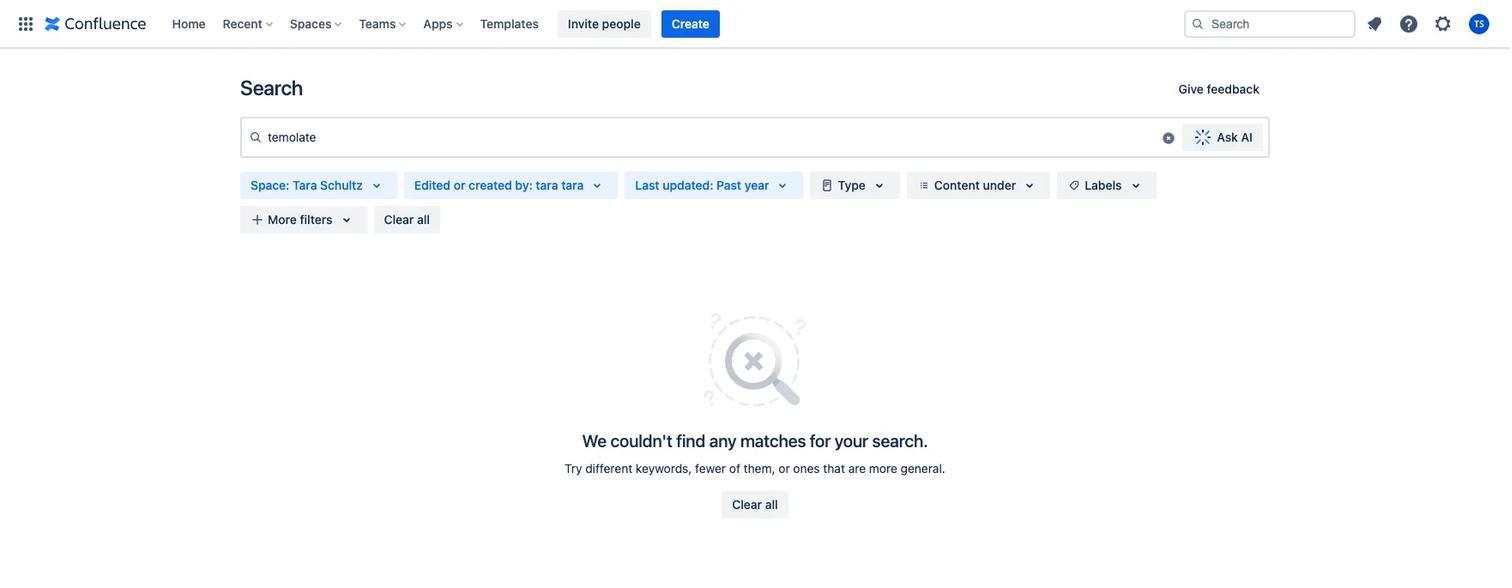 Task type: locate. For each thing, give the bounding box(es) containing it.
tara
[[293, 178, 317, 192]]

search
[[240, 76, 303, 100]]

0 horizontal spatial tara
[[536, 178, 558, 192]]

we
[[582, 431, 607, 451]]

year
[[745, 178, 770, 192]]

are
[[849, 461, 866, 476]]

templates
[[480, 16, 539, 30]]

clear all down edited
[[384, 212, 430, 227]]

1 vertical spatial all
[[766, 497, 778, 512]]

created
[[469, 178, 512, 192]]

clear all inside button
[[732, 497, 778, 512]]

ai
[[1242, 130, 1253, 144]]

find
[[677, 431, 706, 451]]

space: tara schultz button
[[240, 172, 397, 199]]

labels
[[1085, 178, 1122, 192]]

of
[[730, 461, 741, 476]]

teams button
[[354, 10, 413, 37]]

all down edited
[[417, 212, 430, 227]]

apps button
[[418, 10, 470, 37]]

search image
[[1192, 17, 1205, 30]]

we couldn't find any matches for your search.
[[582, 431, 928, 451]]

1 vertical spatial or
[[779, 461, 790, 476]]

last
[[636, 178, 660, 192]]

0 horizontal spatial clear
[[384, 212, 414, 227]]

all
[[417, 212, 430, 227], [766, 497, 778, 512]]

help icon image
[[1399, 13, 1420, 34]]

or
[[454, 178, 466, 192], [779, 461, 790, 476]]

updated:
[[663, 178, 714, 192]]

0 vertical spatial all
[[417, 212, 430, 227]]

general.
[[901, 461, 946, 476]]

spaces button
[[285, 10, 349, 37]]

0 horizontal spatial or
[[454, 178, 466, 192]]

clear all button
[[722, 491, 789, 519]]

tara
[[536, 178, 558, 192], [562, 178, 584, 192]]

banner
[[0, 0, 1511, 48]]

ones
[[794, 461, 820, 476]]

your
[[835, 431, 869, 451]]

1 horizontal spatial or
[[779, 461, 790, 476]]

content under
[[935, 178, 1017, 192]]

notification icon image
[[1365, 13, 1386, 34]]

1 vertical spatial clear
[[732, 497, 762, 512]]

or inside 'edited or created by: tara tara' popup button
[[454, 178, 466, 192]]

all inside button
[[766, 497, 778, 512]]

2 tara from the left
[[562, 178, 584, 192]]

clear down try different keywords, fewer of them, or ones that are more general.
[[732, 497, 762, 512]]

or left ones
[[779, 461, 790, 476]]

1 horizontal spatial all
[[766, 497, 778, 512]]

clear right the "filters"
[[384, 212, 414, 227]]

clear search bar image
[[1163, 131, 1176, 145]]

filters
[[300, 212, 333, 227]]

search.
[[873, 431, 928, 451]]

clear all
[[384, 212, 430, 227], [732, 497, 778, 512]]

matches
[[741, 431, 806, 451]]

settings icon image
[[1434, 13, 1454, 34]]

clear all down try different keywords, fewer of them, or ones that are more general.
[[732, 497, 778, 512]]

global element
[[10, 0, 1181, 48]]

spaces
[[290, 16, 332, 30]]

more
[[268, 212, 297, 227]]

clear
[[384, 212, 414, 227], [732, 497, 762, 512]]

any
[[710, 431, 737, 451]]

keywords,
[[636, 461, 692, 476]]

1 vertical spatial clear all
[[732, 497, 778, 512]]

all down them,
[[766, 497, 778, 512]]

1 horizontal spatial tara
[[562, 178, 584, 192]]

or right edited
[[454, 178, 466, 192]]

more filters
[[268, 212, 333, 227]]

home link
[[167, 10, 211, 37]]

1 horizontal spatial clear all
[[732, 497, 778, 512]]

0 vertical spatial clear all
[[384, 212, 430, 227]]

Ask AI search field
[[240, 117, 1271, 158]]

0 vertical spatial or
[[454, 178, 466, 192]]

couldn't
[[611, 431, 673, 451]]

invite people
[[568, 16, 641, 30]]

ask ai button
[[1183, 124, 1264, 151]]

0 vertical spatial clear
[[384, 212, 414, 227]]

that
[[824, 461, 846, 476]]

confluence image
[[45, 13, 146, 34], [45, 13, 146, 34]]

1 horizontal spatial clear
[[732, 497, 762, 512]]

apps
[[424, 16, 453, 30]]

more
[[870, 461, 898, 476]]

ask
[[1218, 130, 1239, 144]]



Task type: describe. For each thing, give the bounding box(es) containing it.
banner containing home
[[0, 0, 1511, 48]]

past
[[717, 178, 742, 192]]

them,
[[744, 461, 776, 476]]

by:
[[515, 178, 533, 192]]

content under button
[[907, 172, 1051, 199]]

try different keywords, fewer of them, or ones that are more general.
[[565, 461, 946, 476]]

space:
[[251, 178, 290, 192]]

last updated: past year button
[[625, 172, 804, 199]]

Enter keywords to find pages, attachments, and more field
[[242, 121, 1163, 152]]

space: tara schultz
[[251, 178, 363, 192]]

0 horizontal spatial clear all
[[384, 212, 430, 227]]

recent button
[[218, 10, 280, 37]]

try
[[565, 461, 582, 476]]

give feedback
[[1179, 82, 1260, 96]]

clear inside button
[[732, 497, 762, 512]]

appswitcher icon image
[[15, 13, 36, 34]]

different
[[586, 461, 633, 476]]

templates link
[[475, 10, 544, 37]]

create
[[672, 16, 710, 30]]

more filters button
[[240, 206, 367, 233]]

give feedback button
[[1169, 76, 1271, 103]]

invite
[[568, 16, 599, 30]]

ask ai
[[1218, 130, 1253, 144]]

feedback
[[1207, 82, 1260, 96]]

for
[[810, 431, 831, 451]]

invite people button
[[558, 10, 651, 37]]

home
[[172, 16, 206, 30]]

type
[[838, 178, 866, 192]]

content
[[935, 178, 980, 192]]

teams
[[359, 16, 396, 30]]

labels button
[[1058, 172, 1157, 199]]

edited or created by: tara tara
[[414, 178, 584, 192]]

recent
[[223, 16, 263, 30]]

0 horizontal spatial all
[[417, 212, 430, 227]]

fewer
[[695, 461, 726, 476]]

give
[[1179, 82, 1204, 96]]

create link
[[662, 10, 720, 37]]

last updated: past year
[[636, 178, 770, 192]]

under
[[983, 178, 1017, 192]]

search icon image
[[249, 130, 263, 144]]

edited
[[414, 178, 451, 192]]

Search field
[[1185, 10, 1356, 37]]

type button
[[811, 172, 900, 199]]

people
[[602, 16, 641, 30]]

schultz
[[320, 178, 363, 192]]

edited or created by: tara tara button
[[404, 172, 618, 199]]

your profile and preferences image
[[1470, 13, 1490, 34]]

1 tara from the left
[[536, 178, 558, 192]]



Task type: vqa. For each thing, say whether or not it's contained in the screenshot.
fewer
yes



